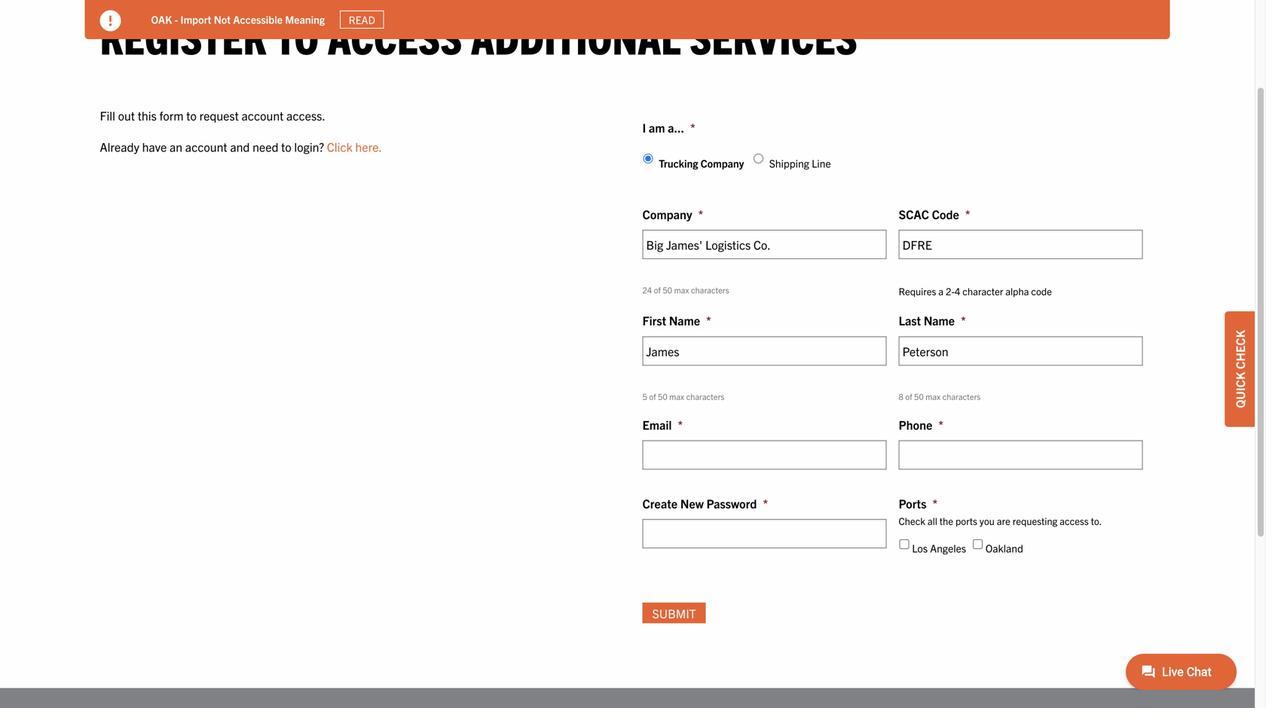 Task type: locate. For each thing, give the bounding box(es) containing it.
scac
[[899, 206, 930, 222]]

all
[[928, 515, 938, 528]]

1 vertical spatial account
[[185, 139, 227, 154]]

services
[[690, 8, 858, 63]]

1 horizontal spatial account
[[242, 108, 284, 123]]

check up the quick
[[1233, 330, 1248, 370]]

form
[[159, 108, 184, 123]]

angeles
[[931, 542, 967, 555]]

2 name from the left
[[924, 313, 955, 328]]

none submit inside 'register to access additional services' main content
[[643, 603, 706, 624]]

the
[[940, 515, 954, 528]]

0 vertical spatial account
[[242, 108, 284, 123]]

click here. link
[[327, 139, 382, 154]]

an
[[170, 139, 183, 154]]

characters up phone * at the bottom right of the page
[[943, 392, 981, 402]]

trucking
[[659, 157, 699, 170]]

name right last at right
[[924, 313, 955, 328]]

am
[[649, 120, 666, 135]]

last name *
[[899, 313, 967, 328]]

import
[[181, 13, 212, 26]]

code
[[933, 206, 960, 222]]

login?
[[294, 139, 324, 154]]

max up email *
[[670, 392, 685, 402]]

quick check link
[[1226, 312, 1256, 427]]

Los Angeles checkbox
[[900, 540, 910, 550]]

1 horizontal spatial company
[[701, 157, 745, 170]]

None password field
[[643, 520, 887, 549]]

register to access additional services
[[100, 8, 858, 63]]

of right 5
[[650, 392, 656, 402]]

* up all
[[933, 496, 938, 511]]

None text field
[[643, 337, 887, 366], [899, 441, 1144, 470], [643, 337, 887, 366], [899, 441, 1144, 470]]

max for first
[[670, 392, 685, 402]]

1 horizontal spatial name
[[924, 313, 955, 328]]

1 horizontal spatial check
[[1233, 330, 1248, 370]]

max
[[675, 285, 690, 295], [670, 392, 685, 402], [926, 392, 941, 402]]

name right the "first" on the top right of the page
[[670, 313, 701, 328]]

line
[[812, 157, 832, 170]]

1 vertical spatial check
[[899, 515, 926, 528]]

account
[[242, 108, 284, 123], [185, 139, 227, 154]]

characters right 5
[[687, 392, 725, 402]]

scac code *
[[899, 206, 971, 222]]

characters for last name *
[[943, 392, 981, 402]]

ports
[[956, 515, 978, 528]]

to
[[276, 8, 319, 63], [186, 108, 197, 123], [281, 139, 292, 154]]

* down trucking company
[[699, 206, 704, 222]]

None text field
[[643, 230, 887, 259], [899, 230, 1144, 259], [899, 337, 1144, 366], [643, 441, 887, 470], [643, 230, 887, 259], [899, 230, 1144, 259], [899, 337, 1144, 366], [643, 441, 887, 470]]

50 for company
[[663, 285, 673, 295]]

solid image
[[100, 10, 121, 31]]

i
[[643, 120, 647, 135]]

0 horizontal spatial account
[[185, 139, 227, 154]]

request
[[200, 108, 239, 123]]

50 right 8
[[915, 392, 924, 402]]

of
[[654, 285, 661, 295], [650, 392, 656, 402], [906, 392, 913, 402]]

characters
[[692, 285, 730, 295], [687, 392, 725, 402], [943, 392, 981, 402]]

50 right 24
[[663, 285, 673, 295]]

create new password *
[[643, 496, 769, 511]]

0 horizontal spatial check
[[899, 515, 926, 528]]

characters for first name *
[[687, 392, 725, 402]]

have
[[142, 139, 167, 154]]

company *
[[643, 206, 704, 222]]

of right 24
[[654, 285, 661, 295]]

1 name from the left
[[670, 313, 701, 328]]

of for company
[[654, 285, 661, 295]]

fill out this form to request account access.
[[100, 108, 326, 123]]

2-
[[946, 285, 955, 297]]

to left read
[[276, 8, 319, 63]]

create
[[643, 496, 678, 511]]

code
[[1032, 285, 1053, 297]]

out
[[118, 108, 135, 123]]

50 right 5
[[658, 392, 668, 402]]

of right 8
[[906, 392, 913, 402]]

to right the need
[[281, 139, 292, 154]]

0 vertical spatial check
[[1233, 330, 1248, 370]]

trucking company
[[659, 157, 745, 170]]

max up first name *
[[675, 285, 690, 295]]

check
[[1233, 330, 1248, 370], [899, 515, 926, 528]]

shipping line
[[770, 157, 832, 170]]

footer
[[0, 689, 1256, 709]]

max for company
[[675, 285, 690, 295]]

Oakland checkbox
[[974, 540, 984, 550]]

company down the trucking
[[643, 206, 693, 222]]

* right 'email'
[[678, 417, 683, 432]]

characters up first name *
[[692, 285, 730, 295]]

already
[[100, 139, 139, 154]]

5
[[643, 392, 648, 402]]

*
[[691, 120, 696, 135], [699, 206, 704, 222], [966, 206, 971, 222], [707, 313, 712, 328], [962, 313, 967, 328], [678, 417, 683, 432], [939, 417, 944, 432], [763, 496, 769, 511], [933, 496, 938, 511]]

account right an
[[185, 139, 227, 154]]

account up the need
[[242, 108, 284, 123]]

quick
[[1233, 372, 1248, 409]]

you
[[980, 515, 995, 528]]

oakland
[[986, 542, 1024, 555]]

0 vertical spatial company
[[701, 157, 745, 170]]

* right password
[[763, 496, 769, 511]]

check down ports
[[899, 515, 926, 528]]

* inside the ports * check all the ports you are requesting access to.
[[933, 496, 938, 511]]

company left shipping line radio
[[701, 157, 745, 170]]

ports * check all the ports you are requesting access to.
[[899, 496, 1103, 528]]

50
[[663, 285, 673, 295], [658, 392, 668, 402], [915, 392, 924, 402]]

0 horizontal spatial name
[[670, 313, 701, 328]]

None submit
[[643, 603, 706, 624]]

to right form
[[186, 108, 197, 123]]

name
[[670, 313, 701, 328], [924, 313, 955, 328]]

0 horizontal spatial company
[[643, 206, 693, 222]]

click
[[327, 139, 353, 154]]

accessible
[[233, 13, 283, 26]]

max up phone * at the bottom right of the page
[[926, 392, 941, 402]]

a...
[[668, 120, 685, 135]]

Trucking Company radio
[[644, 154, 653, 164]]

* right phone
[[939, 417, 944, 432]]

to.
[[1092, 515, 1103, 528]]

fill
[[100, 108, 115, 123]]

phone *
[[899, 417, 944, 432]]

company
[[701, 157, 745, 170], [643, 206, 693, 222]]



Task type: describe. For each thing, give the bounding box(es) containing it.
2 vertical spatial to
[[281, 139, 292, 154]]

already have an account and need to login? click here.
[[100, 139, 382, 154]]

first
[[643, 313, 667, 328]]

access
[[1060, 515, 1089, 528]]

requires
[[899, 285, 937, 297]]

check inside quick check 'link'
[[1233, 330, 1248, 370]]

are
[[998, 515, 1011, 528]]

of for last name
[[906, 392, 913, 402]]

email
[[643, 417, 672, 432]]

register
[[100, 8, 267, 63]]

* right code
[[966, 206, 971, 222]]

8
[[899, 392, 904, 402]]

password
[[707, 496, 757, 511]]

los
[[913, 542, 928, 555]]

* down requires a 2-4 character alpha code
[[962, 313, 967, 328]]

requires a 2-4 character alpha code
[[899, 285, 1053, 297]]

this
[[138, 108, 157, 123]]

1 vertical spatial to
[[186, 108, 197, 123]]

shipping
[[770, 157, 810, 170]]

read link
[[340, 10, 384, 29]]

los angeles
[[913, 542, 967, 555]]

max for last
[[926, 392, 941, 402]]

new
[[681, 496, 704, 511]]

-
[[175, 13, 178, 26]]

additional
[[471, 8, 681, 63]]

name for first name
[[670, 313, 701, 328]]

characters for company *
[[692, 285, 730, 295]]

8 of 50 max characters
[[899, 392, 981, 402]]

* down 24 of 50 max characters in the top of the page
[[707, 313, 712, 328]]

quick check
[[1233, 330, 1248, 409]]

read
[[349, 13, 376, 26]]

email *
[[643, 417, 683, 432]]

meaning
[[285, 13, 325, 26]]

0 vertical spatial to
[[276, 8, 319, 63]]

50 for first
[[658, 392, 668, 402]]

last
[[899, 313, 922, 328]]

character
[[963, 285, 1004, 297]]

oak - import not accessible meaning
[[151, 13, 325, 26]]

4
[[955, 285, 961, 297]]

50 for last
[[915, 392, 924, 402]]

requesting
[[1013, 515, 1058, 528]]

check inside the ports * check all the ports you are requesting access to.
[[899, 515, 926, 528]]

access
[[328, 8, 462, 63]]

24 of 50 max characters
[[643, 285, 730, 295]]

not
[[214, 13, 231, 26]]

oak
[[151, 13, 172, 26]]

1 vertical spatial company
[[643, 206, 693, 222]]

alpha
[[1006, 285, 1030, 297]]

ports
[[899, 496, 927, 511]]

phone
[[899, 417, 933, 432]]

of for first name
[[650, 392, 656, 402]]

Shipping Line radio
[[754, 154, 764, 164]]

first name *
[[643, 313, 712, 328]]

need
[[253, 139, 279, 154]]

register to access additional services main content
[[85, 8, 1171, 644]]

none password field inside 'register to access additional services' main content
[[643, 520, 887, 549]]

here.
[[356, 139, 382, 154]]

a
[[939, 285, 944, 297]]

access.
[[287, 108, 326, 123]]

5 of 50 max characters
[[643, 392, 725, 402]]

i am a... *
[[643, 120, 696, 135]]

24
[[643, 285, 652, 295]]

and
[[230, 139, 250, 154]]

name for last name
[[924, 313, 955, 328]]

* right "a..."
[[691, 120, 696, 135]]



Task type: vqa. For each thing, say whether or not it's contained in the screenshot.


